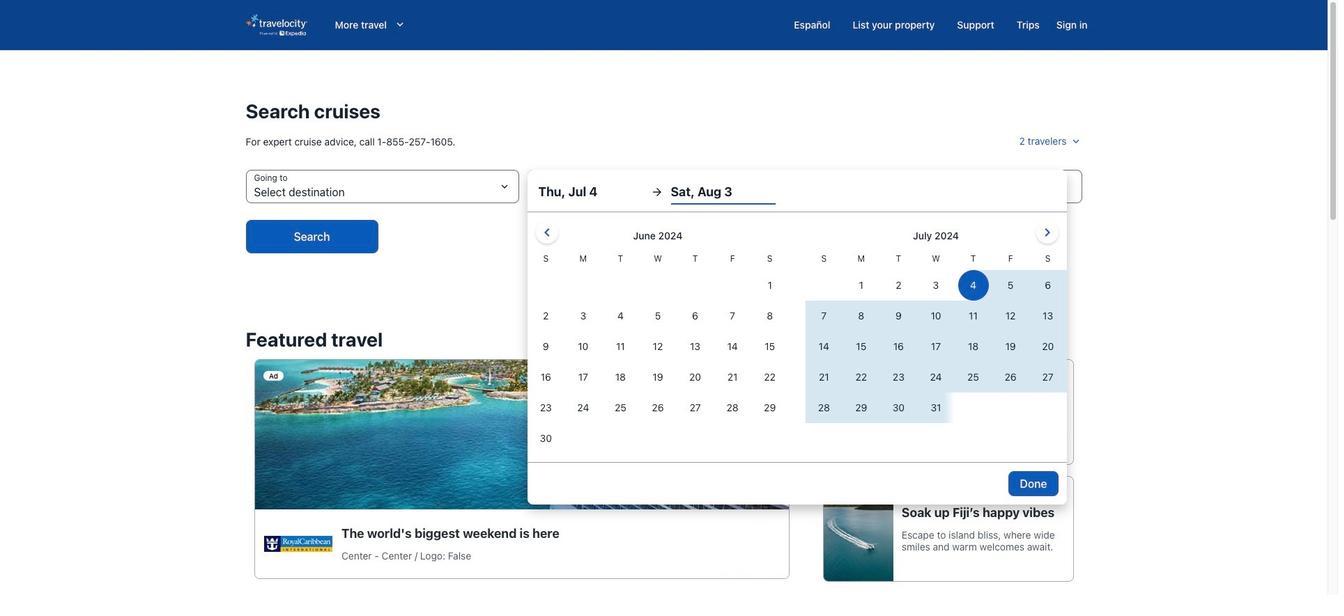 Task type: locate. For each thing, give the bounding box(es) containing it.
main content
[[0, 50, 1328, 596]]

travelocity logo image
[[246, 14, 307, 36]]



Task type: vqa. For each thing, say whether or not it's contained in the screenshot.
Wilmington showing an administrative buidling image
no



Task type: describe. For each thing, give the bounding box(es) containing it.
featured travel region
[[237, 321, 1090, 591]]

next month image
[[1039, 224, 1055, 241]]

previous month image
[[538, 224, 555, 241]]

2 travelers image
[[1069, 135, 1082, 148]]



